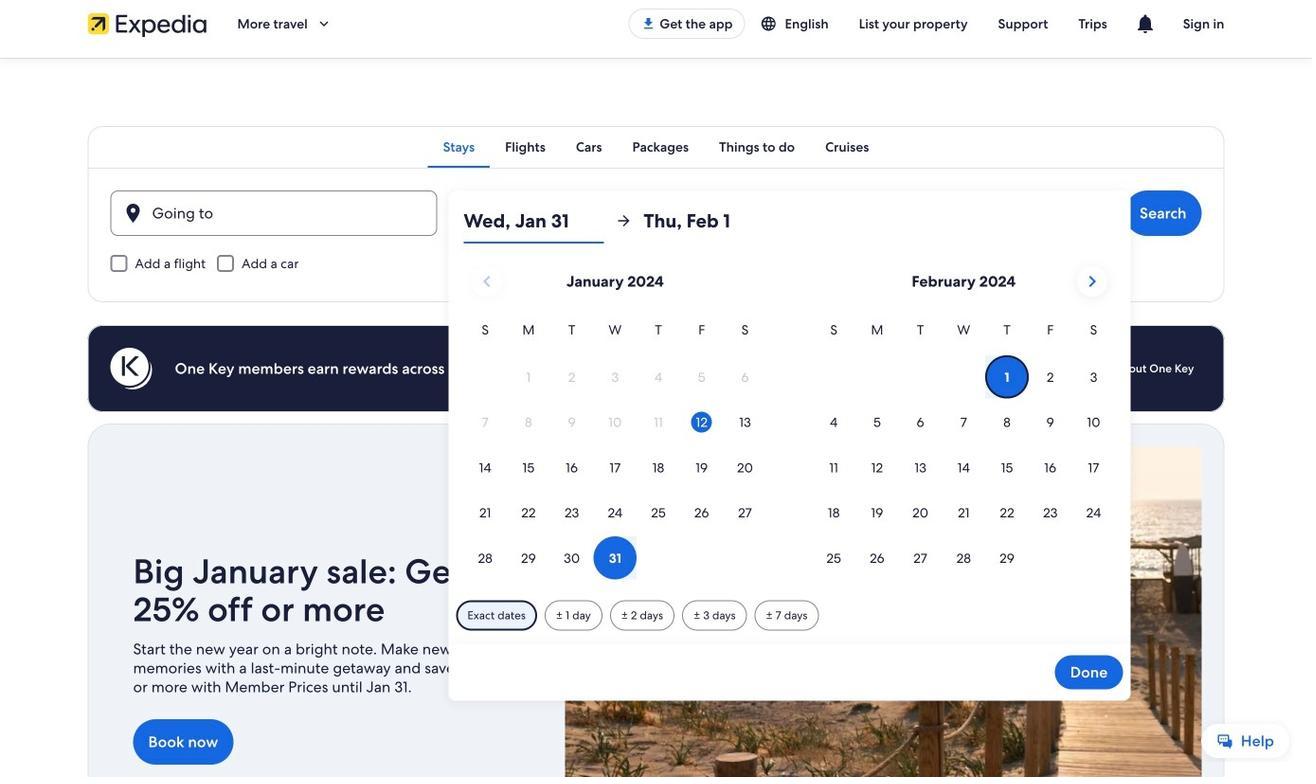 Task type: vqa. For each thing, say whether or not it's contained in the screenshot.
Houseboat BUTTON
no



Task type: locate. For each thing, give the bounding box(es) containing it.
tab list
[[88, 126, 1225, 168]]

january 2024 element
[[464, 319, 767, 582]]

directional image
[[615, 212, 633, 229]]

main content
[[0, 58, 1313, 777]]

today element
[[692, 412, 713, 433]]

expedia logo image
[[88, 10, 207, 37]]

application
[[464, 259, 1116, 582]]



Task type: describe. For each thing, give the bounding box(es) containing it.
previous month image
[[476, 270, 498, 293]]

small image
[[761, 15, 785, 32]]

more travel image
[[315, 15, 333, 32]]

february 2024 element
[[813, 319, 1116, 582]]

next month image
[[1081, 270, 1104, 293]]

download the app button image
[[641, 16, 656, 31]]

communication center icon image
[[1134, 12, 1157, 35]]



